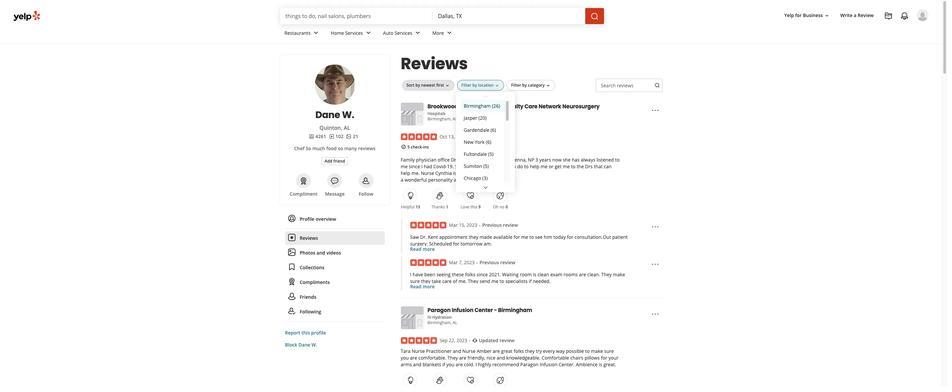 Task type: vqa. For each thing, say whether or not it's contained in the screenshot.
in
no



Task type: locate. For each thing, give the bounding box(es) containing it.
way
[[556, 348, 565, 355]]

2 birmingham, from the top
[[428, 320, 452, 326]]

al
[[453, 116, 457, 122], [344, 124, 350, 132], [453, 320, 457, 326]]

1 horizontal spatial great.
[[604, 362, 616, 368]]

al inside paragon infusion center - birmingham iv hydration birmingham, al
[[453, 320, 457, 326]]

birmingham up jasper (20)
[[464, 103, 491, 109]]

filter inside popup button
[[511, 82, 521, 88]]

1 vertical spatial previous review
[[480, 260, 516, 266]]

0 vertical spatial since
[[409, 164, 420, 170]]

1 horizontal spatial w.
[[342, 108, 354, 122]]

add
[[325, 158, 332, 164]]

1 read more button from the top
[[410, 246, 435, 253]]

5 star rating image for mar 15, 2023
[[410, 222, 446, 229]]

(1 reaction) element
[[446, 204, 448, 210]]

1
[[446, 204, 448, 210]]

1 by from the left
[[416, 82, 420, 88]]

reviews
[[401, 53, 468, 75], [300, 235, 318, 241]]

they right clean.
[[602, 272, 612, 278]]

24 chevron down v2 image down (3)
[[482, 184, 490, 192]]

profile overview
[[300, 216, 336, 222]]

1 vertical spatial they
[[421, 278, 431, 285]]

more
[[433, 30, 444, 36]]

(6) down "jasper (20)" 'button'
[[491, 127, 496, 133]]

24 compliment v2 image
[[288, 278, 296, 286]]

15,
[[459, 222, 466, 228]]

folks right these
[[465, 272, 476, 278]]

1 horizontal spatial by
[[473, 82, 477, 88]]

5 star rating image
[[401, 134, 437, 140], [410, 222, 446, 229], [410, 260, 446, 266], [401, 338, 437, 344]]

0 horizontal spatial you
[[401, 355, 409, 361]]

24 photos v2 image
[[288, 249, 296, 257]]

to inside saw dr. kent appointment they made available for me to see him today for consultation.out patient surgery. scheduled for tomorrow am. read more
[[530, 234, 534, 241]]

2 vertical spatial they
[[448, 355, 458, 361]]

0 horizontal spatial 16 chevron down v2 image
[[445, 83, 450, 88]]

search
[[601, 82, 616, 89]]

read more button down been
[[410, 284, 435, 290]]

made
[[480, 234, 492, 241]]

by left the location
[[473, 82, 477, 88]]

me. inside family physician office dr walter dunn, i have seen jenna, np 3 years now she has always listened to me since i had covid-19. she tries everything she can do to help me or get me  to the drs that can help me. nurse cynthia is great she has a wonderful personality ambiance is great.
[[412, 170, 420, 177]]

review up seen
[[499, 134, 514, 140]]

3 24 chevron down v2 image from the left
[[445, 29, 454, 37]]

for right yelp
[[795, 12, 802, 19]]

(5) inside button
[[484, 163, 489, 169]]

great
[[458, 170, 469, 177], [501, 348, 513, 355]]

1 horizontal spatial can
[[604, 164, 612, 170]]

you
[[401, 355, 409, 361], [447, 362, 455, 368]]

fultondale
[[464, 151, 487, 157]]

first
[[436, 82, 444, 88]]

0 horizontal spatial sure
[[410, 278, 420, 285]]

friend
[[333, 158, 345, 164]]

health
[[480, 103, 497, 110]]

1 filter from the left
[[462, 82, 472, 88]]

they up tomorrow
[[469, 234, 479, 241]]

2 by from the left
[[473, 82, 477, 88]]

24 chevron down v2 image for auto services
[[414, 29, 422, 37]]

0 vertical spatial infusion
[[452, 307, 474, 314]]

1 vertical spatial make
[[591, 348, 603, 355]]

previous review for since
[[480, 260, 516, 266]]

0 vertical spatial previous
[[482, 222, 502, 228]]

0 horizontal spatial a
[[401, 177, 404, 183]]

3 by from the left
[[522, 82, 527, 88]]

1 vertical spatial reviews
[[300, 235, 318, 241]]

birmingham, down brookwood
[[428, 116, 452, 122]]

years
[[540, 157, 551, 163]]

1 vertical spatial updated
[[479, 338, 499, 344]]

1 vertical spatial menu image
[[651, 261, 659, 269]]

birmingham, inside paragon infusion center - birmingham iv hydration birmingham, al
[[428, 320, 452, 326]]

1 vertical spatial previous
[[480, 260, 499, 266]]

i left been
[[410, 272, 412, 278]]

dane up quinton,
[[316, 108, 340, 122]]

chicago (3) button
[[461, 172, 505, 184]]

this left "(9 reactions)" element at the right of page
[[471, 204, 477, 210]]

0 horizontal spatial filter
[[462, 82, 472, 88]]

you down practitioner
[[447, 362, 455, 368]]

24 review v2 image
[[288, 234, 296, 242]]

16 chevron down v2 image inside yelp for business button
[[825, 13, 830, 18]]

1 horizontal spatial great
[[501, 348, 513, 355]]

1 horizontal spatial sure
[[604, 348, 614, 355]]

1 vertical spatial birmingham,
[[428, 320, 452, 326]]

0 vertical spatial if
[[529, 278, 532, 285]]

1 vertical spatial have
[[413, 272, 423, 278]]

make right clean.
[[613, 272, 625, 278]]

services for auto services
[[395, 30, 412, 36]]

make inside the tara nurse practitioner and nurse amber are great folks they try every way possible to make sure you are comfortable. they are friendly, nice and knowledgeable. comfortable chairs pillows for your arms and blankets if you are cold. i highly recommend paragon infusion center. ambience is great.
[[591, 348, 603, 355]]

i down friendly, on the bottom
[[476, 362, 477, 368]]

2 24 chevron down v2 image from the left
[[414, 29, 422, 37]]

1 horizontal spatial filter
[[511, 82, 521, 88]]

and left videos
[[317, 250, 325, 256]]

1 mar from the top
[[449, 222, 458, 228]]

16 chevron down v2 image
[[825, 13, 830, 18], [445, 83, 450, 88], [495, 83, 500, 88]]

read left take
[[410, 284, 422, 290]]

0 vertical spatial this
[[471, 204, 477, 210]]

0 horizontal spatial great.
[[481, 177, 494, 183]]

0 vertical spatial paragon
[[428, 307, 451, 314]]

0 vertical spatial a
[[854, 12, 857, 19]]

try
[[536, 348, 542, 355]]

reviews up "photos"
[[300, 235, 318, 241]]

make up the pillows
[[591, 348, 603, 355]]

oh no 0
[[493, 204, 508, 210]]

1 horizontal spatial reviews
[[617, 82, 634, 89]]

1 vertical spatial infusion
[[540, 362, 558, 368]]

0 horizontal spatial none field
[[286, 12, 428, 20]]

updated for health
[[478, 134, 498, 140]]

2023 for mar 7, 2023
[[464, 260, 475, 266]]

more inside i have been seeing these folks since 2021. waiting room is clean exam rooms are clean. they make sure they take care of me. they send me to specialists if needed. read more
[[423, 284, 435, 290]]

previous review for available
[[482, 222, 518, 228]]

0 vertical spatial previous review
[[482, 222, 518, 228]]

24 chevron down v2 image
[[312, 29, 320, 37], [414, 29, 422, 37], [445, 29, 454, 37]]

profile
[[300, 216, 315, 222]]

16 friends v2 image
[[309, 134, 314, 139]]

overview
[[316, 216, 336, 222]]

  text field
[[596, 79, 663, 92]]

24 chevron down v2 image for restaurants
[[312, 29, 320, 37]]

they down been
[[421, 278, 431, 285]]

care
[[525, 103, 538, 110]]

paragon inside the tara nurse practitioner and nurse amber are great folks they try every way possible to make sure you are comfortable. they are friendly, nice and knowledgeable. comfortable chairs pillows for your arms and blankets if you are cold. i highly recommend paragon infusion center. ambience is great.
[[520, 362, 539, 368]]

0 horizontal spatial by
[[416, 82, 420, 88]]

0 horizontal spatial w.
[[312, 342, 317, 348]]

2 horizontal spatial they
[[525, 348, 535, 355]]

been
[[424, 272, 435, 278]]

2023 for mar 15, 2023
[[467, 222, 478, 228]]

that
[[594, 164, 603, 170]]

great. down everything
[[481, 177, 494, 183]]

if
[[529, 278, 532, 285], [443, 362, 445, 368]]

24 chevron down v2 image left auto
[[364, 29, 372, 37]]

0 horizontal spatial have
[[413, 272, 423, 278]]

folks inside i have been seeing these folks since 2021. waiting room is clean exam rooms are clean. they make sure they take care of me. they send me to specialists if needed. read more
[[465, 272, 476, 278]]

chef  so much food so many reviews
[[294, 145, 376, 152]]

0 horizontal spatial dane
[[299, 342, 310, 348]]

now
[[552, 157, 562, 163]]

2 filter from the left
[[511, 82, 521, 88]]

al right hydration
[[453, 320, 457, 326]]

chef
[[294, 145, 305, 152]]

16 chevron down v2 image inside the filter by location dropdown button
[[495, 83, 500, 88]]

can down listened
[[604, 164, 612, 170]]

(5) inside 'button'
[[488, 151, 494, 157]]

sure inside i have been seeing these folks since 2021. waiting room is clean exam rooms are clean. they make sure they take care of me. they send me to specialists if needed. read more
[[410, 278, 420, 285]]

1 horizontal spatial help
[[530, 164, 540, 170]]

(0 reactions) element
[[506, 204, 508, 210]]

you down tara
[[401, 355, 409, 361]]

5
[[408, 144, 410, 150]]

22,
[[449, 338, 456, 344]]

walter
[[458, 157, 472, 163]]

dane down report this profile
[[299, 342, 310, 348]]

0 vertical spatial dane
[[316, 108, 340, 122]]

1 vertical spatial dane
[[299, 342, 310, 348]]

sep
[[440, 338, 448, 344]]

24 profile v2 image
[[288, 215, 296, 223]]

auto services
[[383, 30, 412, 36]]

this left profile
[[302, 330, 310, 336]]

previous
[[482, 222, 502, 228], [480, 260, 499, 266]]

physician
[[416, 157, 437, 163]]

me.
[[412, 170, 420, 177], [459, 278, 467, 285]]

0 horizontal spatial 24 chevron down v2 image
[[312, 29, 320, 37]]

if down room
[[529, 278, 532, 285]]

1 vertical spatial al
[[344, 124, 350, 132]]

this inside region
[[471, 204, 477, 210]]

great up 'ambiance' on the top of page
[[458, 170, 469, 177]]

1 horizontal spatial you
[[447, 362, 455, 368]]

updated review
[[478, 134, 514, 140], [479, 338, 515, 344]]

nurse
[[421, 170, 434, 177], [412, 348, 425, 355], [463, 348, 476, 355]]

24 chevron down v2 image
[[364, 29, 372, 37], [482, 184, 490, 192]]

1 vertical spatial has
[[479, 170, 487, 177]]

scheduled
[[429, 241, 452, 247]]

0 vertical spatial they
[[469, 234, 479, 241]]

24 chevron down v2 image right more
[[445, 29, 454, 37]]

appointment
[[439, 234, 468, 241]]

1 vertical spatial if
[[443, 362, 445, 368]]

0 horizontal spatial services
[[345, 30, 363, 36]]

and
[[317, 250, 325, 256], [453, 348, 461, 355], [497, 355, 505, 361], [413, 362, 422, 368]]

to left see
[[530, 234, 534, 241]]

16 chevron down v2 image inside sort by newest first "dropdown button"
[[445, 83, 450, 88]]

by inside popup button
[[522, 82, 527, 88]]

i inside the tara nurse practitioner and nurse amber are great folks they try every way possible to make sure you are comfortable. they are friendly, nice and knowledgeable. comfortable chairs pillows for your arms and blankets if you are cold. i highly recommend paragon infusion center. ambience is great.
[[476, 362, 477, 368]]

21
[[353, 133, 358, 140]]

care
[[442, 278, 452, 285]]

i inside i have been seeing these folks since 2021. waiting room is clean exam rooms are clean. they make sure they take care of me. they send me to specialists if needed. read more
[[410, 272, 412, 278]]

me right get
[[563, 164, 570, 170]]

personality
[[428, 177, 453, 183]]

2 services from the left
[[395, 30, 412, 36]]

0 vertical spatial birmingham
[[464, 103, 491, 109]]

2023 right 7,
[[464, 260, 475, 266]]

(6) right york
[[486, 139, 491, 145]]

102
[[336, 133, 344, 140]]

filter left category
[[511, 82, 521, 88]]

0 horizontal spatial make
[[591, 348, 603, 355]]

24 chevron down v2 image inside "more" link
[[445, 29, 454, 37]]

waiting
[[502, 272, 519, 278]]

have left been
[[413, 272, 423, 278]]

1 horizontal spatial birmingham
[[498, 307, 532, 314]]

(26)
[[492, 103, 500, 109]]

infusion
[[452, 307, 474, 314], [540, 362, 558, 368]]

mar left 7,
[[449, 260, 458, 266]]

sure up your
[[604, 348, 614, 355]]

gardendale
[[464, 127, 490, 133]]

16 check in v2 image
[[401, 144, 406, 150]]

is down she
[[453, 170, 457, 177]]

0 vertical spatial more
[[423, 246, 435, 253]]

24 friends v2 image
[[288, 293, 296, 301]]

a right the 'write'
[[854, 12, 857, 19]]

1 vertical spatial read more button
[[410, 284, 435, 290]]

1 horizontal spatial 24 chevron down v2 image
[[414, 29, 422, 37]]

they down practitioner
[[448, 355, 458, 361]]

1 read from the top
[[410, 246, 422, 253]]

dane
[[316, 108, 340, 122], [299, 342, 310, 348]]

2 menu image from the top
[[651, 261, 659, 269]]

region containing brookwood baptist health specialty care network neurosurgery
[[398, 73, 665, 386]]

1 vertical spatial me.
[[459, 278, 467, 285]]

menu
[[285, 213, 385, 322]]

previous review up 2021.
[[480, 260, 516, 266]]

Near text field
[[438, 12, 580, 20]]

infusion left center in the bottom of the page
[[452, 307, 474, 314]]

family
[[401, 157, 415, 163]]

al inside dane w. quinton, al
[[344, 124, 350, 132]]

(13 reactions) element
[[416, 204, 420, 210]]

0 vertical spatial they
[[602, 272, 612, 278]]

these
[[452, 272, 464, 278]]

infusion inside the tara nurse practitioner and nurse amber are great folks they try every way possible to make sure you are comfortable. they are friendly, nice and knowledgeable. comfortable chairs pillows for your arms and blankets if you are cold. i highly recommend paragon infusion center. ambience is great.
[[540, 362, 558, 368]]

al up 16 photos v2
[[344, 124, 350, 132]]

is inside i have been seeing these folks since 2021. waiting room is clean exam rooms are clean. they make sure they take care of me. they send me to specialists if needed. read more
[[533, 272, 537, 278]]

2023 right 15,
[[467, 222, 478, 228]]

if right blankets
[[443, 362, 445, 368]]

0 vertical spatial updated
[[478, 134, 498, 140]]

birmingham right the -
[[498, 307, 532, 314]]

0 horizontal spatial has
[[479, 170, 487, 177]]

0 vertical spatial you
[[401, 355, 409, 361]]

a left wonderful
[[401, 177, 404, 183]]

2023 right 13,
[[456, 134, 467, 140]]

read
[[410, 246, 422, 253], [410, 284, 422, 290]]

amber
[[477, 348, 492, 355]]

16 chevron down v2 image right the location
[[495, 83, 500, 88]]

0 vertical spatial read more button
[[410, 246, 435, 253]]

services right home
[[345, 30, 363, 36]]

notifications image
[[901, 12, 909, 20]]

0 vertical spatial read
[[410, 246, 422, 253]]

infusion down "comfortable"
[[540, 362, 558, 368]]

2023 right 22,
[[457, 338, 467, 344]]

0 horizontal spatial if
[[443, 362, 445, 368]]

or
[[549, 164, 554, 170]]

1 horizontal spatial if
[[529, 278, 532, 285]]

0 horizontal spatial folks
[[465, 272, 476, 278]]

0 vertical spatial (5)
[[488, 151, 494, 157]]

is left (3)
[[477, 177, 480, 183]]

5 star rating image for sep 22, 2023
[[401, 338, 437, 344]]

sure inside the tara nurse practitioner and nurse amber are great folks they try every way possible to make sure you are comfortable. they are friendly, nice and knowledgeable. comfortable chairs pillows for your arms and blankets if you are cold. i highly recommend paragon infusion center. ambience is great.
[[604, 348, 614, 355]]

read more button for dr.
[[410, 246, 435, 253]]

1 horizontal spatial they
[[469, 234, 479, 241]]

for right available
[[514, 234, 520, 241]]

2 horizontal spatial they
[[602, 272, 612, 278]]

love this 9
[[461, 204, 481, 210]]

baptist
[[459, 103, 478, 110]]

me down 'years'
[[541, 164, 548, 170]]

by inside dropdown button
[[473, 82, 477, 88]]

1 vertical spatial a
[[401, 177, 404, 183]]

2 none field from the left
[[438, 12, 580, 20]]

1 menu image from the top
[[651, 223, 659, 231]]

2 read from the top
[[410, 284, 422, 290]]

updated down gardendale (6)
[[478, 134, 498, 140]]

0 vertical spatial me.
[[412, 170, 420, 177]]

24 chevron down v2 image right restaurants
[[312, 29, 320, 37]]

everything
[[475, 164, 498, 170]]

1 horizontal spatial dane
[[316, 108, 340, 122]]

can left the 'do' at right top
[[508, 164, 516, 170]]

review up the 'waiting'
[[500, 260, 516, 266]]

me down 2021.
[[492, 278, 499, 285]]

me. right of
[[459, 278, 467, 285]]

me. inside i have been seeing these folks since 2021. waiting room is clean exam rooms are clean. they make sure they take care of me. they send me to specialists if needed. read more
[[459, 278, 467, 285]]

1 vertical spatial 24 chevron down v2 image
[[482, 184, 490, 192]]

5 star rating image up tara
[[401, 338, 437, 344]]

24 chevron down v2 image inside auto services link
[[414, 29, 422, 37]]

business categories element
[[279, 24, 929, 44]]

message image
[[331, 177, 339, 185]]

(5)
[[488, 151, 494, 157], [484, 163, 489, 169]]

1 vertical spatial she
[[499, 164, 507, 170]]

has up the the
[[572, 157, 580, 163]]

region
[[398, 73, 665, 386]]

0 horizontal spatial birmingham
[[464, 103, 491, 109]]

mar 15, 2023
[[449, 222, 478, 228]]

projects image
[[885, 12, 893, 20]]

1 services from the left
[[345, 30, 363, 36]]

drs
[[585, 164, 593, 170]]

0 vertical spatial have
[[490, 157, 501, 163]]

1 horizontal spatial folks
[[514, 348, 524, 355]]

previous for since
[[480, 260, 499, 266]]

sort by newest first
[[407, 82, 444, 88]]

filter left the location
[[462, 82, 472, 88]]

0 horizontal spatial me.
[[412, 170, 420, 177]]

dunn,
[[473, 157, 486, 163]]

1 24 chevron down v2 image from the left
[[312, 29, 320, 37]]

user actions element
[[779, 8, 938, 50]]

to down 2021.
[[500, 278, 504, 285]]

0 vertical spatial folks
[[465, 272, 476, 278]]

0 vertical spatial great.
[[481, 177, 494, 183]]

-
[[494, 307, 497, 314]]

more down been
[[423, 284, 435, 290]]

review up the tara nurse practitioner and nurse amber are great folks they try every way possible to make sure you are comfortable. they are friendly, nice and knowledgeable. comfortable chairs pillows for your arms and blankets if you are cold. i highly recommend paragon infusion center. ambience is great.
[[500, 338, 515, 344]]

al inside brookwood baptist health specialty care network neurosurgery hospitals birmingham, al
[[453, 116, 457, 122]]

  text field inside region
[[596, 79, 663, 92]]

they inside the tara nurse practitioner and nurse amber are great folks they try every way possible to make sure you are comfortable. they are friendly, nice and knowledgeable. comfortable chairs pillows for your arms and blankets if you are cold. i highly recommend paragon infusion center. ambience is great.
[[448, 355, 458, 361]]

reviews link
[[285, 232, 385, 245]]

add friend
[[325, 158, 345, 164]]

filter inside dropdown button
[[462, 82, 472, 88]]

1 vertical spatial paragon
[[520, 362, 539, 368]]

friends
[[300, 294, 316, 300]]

chicago
[[464, 175, 481, 181]]

1 birmingham, from the top
[[428, 116, 452, 122]]

great. inside the tara nurse practitioner and nurse amber are great folks they try every way possible to make sure you are comfortable. they are friendly, nice and knowledgeable. comfortable chairs pillows for your arms and blankets if you are cold. i highly recommend paragon infusion center. ambience is great.
[[604, 362, 616, 368]]

make
[[613, 272, 625, 278], [591, 348, 603, 355]]

by inside "dropdown button"
[[416, 82, 420, 88]]

are left cold.
[[456, 362, 463, 368]]

following link
[[285, 305, 385, 319]]

is left clean
[[533, 272, 537, 278]]

none field find
[[286, 12, 428, 20]]

3
[[536, 157, 538, 163]]

mar for mar 15, 2023
[[449, 222, 458, 228]]

have up everything
[[490, 157, 501, 163]]

paragon
[[428, 307, 451, 314], [520, 362, 539, 368]]

1 none field from the left
[[286, 12, 428, 20]]

read more button down dr. on the left of the page
[[410, 246, 435, 253]]

0 vertical spatial 24 chevron down v2 image
[[364, 29, 372, 37]]

since up the send
[[477, 272, 488, 278]]

0 horizontal spatial she
[[470, 170, 478, 177]]

a
[[854, 12, 857, 19], [401, 177, 404, 183]]

0 horizontal spatial since
[[409, 164, 420, 170]]

me
[[401, 164, 408, 170], [541, 164, 548, 170], [563, 164, 570, 170], [521, 234, 528, 241], [492, 278, 499, 285]]

collections link
[[285, 261, 385, 275]]

reviews right many
[[358, 145, 376, 152]]

2 read more button from the top
[[410, 284, 435, 290]]

2 more from the top
[[423, 284, 435, 290]]

24 chevron down v2 image inside 'restaurants' link
[[312, 29, 320, 37]]

2 horizontal spatial 16 chevron down v2 image
[[825, 13, 830, 18]]

(5) for sumiton (5)
[[484, 163, 489, 169]]

(5) up (3)
[[484, 163, 489, 169]]

they inside saw dr. kent appointment they made available for me to see him today for consultation.out patient surgery. scheduled for tomorrow am. read more
[[469, 234, 479, 241]]

by left category
[[522, 82, 527, 88]]

5 star rating image up 5 check-ins
[[401, 134, 437, 140]]

chicago (3)
[[464, 175, 488, 181]]

updated review for specialty
[[478, 134, 514, 140]]

24 chevron down v2 image right auto services
[[414, 29, 422, 37]]

read more button for have
[[410, 284, 435, 290]]

for inside button
[[795, 12, 802, 19]]

nurse inside family physician office dr walter dunn, i have seen jenna, np 3 years now she has always listened to me since i had covid-19. she tries everything she can do to help me or get me  to the drs that can help me. nurse cynthia is great she has a wonderful personality ambiance is great.
[[421, 170, 434, 177]]

24 chevron down v2 image inside 'home services' link
[[364, 29, 372, 37]]

make inside i have been seeing these folks since 2021. waiting room is clean exam rooms are clean. they make sure they take care of me. they send me to specialists if needed. read more
[[613, 272, 625, 278]]

(5) right dunn,
[[488, 151, 494, 157]]

al left jasper on the top of page
[[453, 116, 457, 122]]

menu image
[[651, 223, 659, 231], [651, 261, 659, 269], [651, 310, 659, 318]]

previous review up available
[[482, 222, 518, 228]]

2 vertical spatial they
[[525, 348, 535, 355]]

1 horizontal spatial me.
[[459, 278, 467, 285]]

videos
[[327, 250, 341, 256]]

following menu item
[[285, 305, 385, 322]]

she down sumiton
[[470, 170, 478, 177]]

0 horizontal spatial can
[[508, 164, 516, 170]]

1 vertical spatial great.
[[604, 362, 616, 368]]

collections
[[300, 264, 325, 271]]

menu image for saw dr. kent appointment they made available for me to see him today for consultation.out patient surgery. scheduled for tomorrow am.
[[651, 223, 659, 231]]

2 horizontal spatial 24 chevron down v2 image
[[445, 29, 454, 37]]

None search field
[[280, 8, 606, 24]]

2 vertical spatial al
[[453, 320, 457, 326]]

they inside the tara nurse practitioner and nurse amber are great folks they try every way possible to make sure you are comfortable. they are friendly, nice and knowledgeable. comfortable chairs pillows for your arms and blankets if you are cold. i highly recommend paragon infusion center. ambience is great.
[[525, 348, 535, 355]]

are left clean.
[[579, 272, 586, 278]]

w. down profile
[[312, 342, 317, 348]]

has down everything
[[479, 170, 487, 177]]

0 horizontal spatial paragon
[[428, 307, 451, 314]]

photos element
[[346, 133, 358, 140]]

1 horizontal spatial she
[[499, 164, 507, 170]]

infusion inside paragon infusion center - birmingham iv hydration birmingham, al
[[452, 307, 474, 314]]

search image
[[591, 12, 599, 20]]

1 vertical spatial this
[[302, 330, 310, 336]]

nurse down had
[[421, 170, 434, 177]]

profile overview link
[[285, 213, 385, 226]]

comfortable.
[[419, 355, 447, 361]]

jasper (20)
[[464, 115, 487, 121]]

seeing
[[437, 272, 451, 278]]

2 mar from the top
[[449, 260, 458, 266]]

2 can from the left
[[604, 164, 612, 170]]

None field
[[286, 12, 428, 20], [438, 12, 580, 20]]

me inside saw dr. kent appointment they made available for me to see him today for consultation.out patient surgery. scheduled for tomorrow am. read more
[[521, 234, 528, 241]]

0 vertical spatial reviews
[[617, 82, 634, 89]]

1 more from the top
[[423, 246, 435, 253]]

menu image for i have been seeing these folks since 2021. waiting room is clean exam rooms are clean. they make sure they take care of me. they send me to specialists if needed.
[[651, 261, 659, 269]]

updated review down gardendale (6)
[[478, 134, 514, 140]]



Task type: describe. For each thing, give the bounding box(es) containing it.
chairs
[[571, 355, 584, 361]]

photos
[[300, 250, 316, 256]]

home services
[[331, 30, 363, 36]]

arms
[[401, 362, 412, 368]]

have inside family physician office dr walter dunn, i have seen jenna, np 3 years now she has always listened to me since i had covid-19. she tries everything she can do to help me or get me  to the drs that can help me. nurse cynthia is great she has a wonderful personality ambiance is great.
[[490, 157, 501, 163]]

to inside i have been seeing these folks since 2021. waiting room is clean exam rooms are clean. they make sure they take care of me. they send me to specialists if needed. read more
[[500, 278, 504, 285]]

photos and videos
[[300, 250, 341, 256]]

1 vertical spatial w.
[[312, 342, 317, 348]]

specialty
[[498, 103, 524, 110]]

more link
[[427, 24, 459, 44]]

since inside family physician office dr walter dunn, i have seen jenna, np 3 years now she has always listened to me since i had covid-19. she tries everything she can do to help me or get me  to the drs that can help me. nurse cynthia is great she has a wonderful personality ambiance is great.
[[409, 164, 420, 170]]

mar 7, 2023
[[449, 260, 475, 266]]

none field the near
[[438, 12, 580, 20]]

1 can from the left
[[508, 164, 516, 170]]

since inside i have been seeing these folks since 2021. waiting room is clean exam rooms are clean. they make sure they take care of me. they send me to specialists if needed. read more
[[477, 272, 488, 278]]

auto
[[383, 30, 393, 36]]

folks inside the tara nurse practitioner and nurse amber are great folks they try every way possible to make sure you are comfortable. they are friendly, nice and knowledgeable. comfortable chairs pillows for your arms and blankets if you are cold. i highly recommend paragon infusion center. ambience is great.
[[514, 348, 524, 355]]

practitioner
[[426, 348, 452, 355]]

great inside family physician office dr walter dunn, i have seen jenna, np 3 years now she has always listened to me since i had covid-19. she tries everything she can do to help me or get me  to the drs that can help me. nurse cynthia is great she has a wonderful personality ambiance is great.
[[458, 170, 469, 177]]

dr
[[451, 157, 456, 163]]

block
[[285, 342, 297, 348]]

tomorrow
[[461, 241, 483, 247]]

by for birmingham (26)
[[473, 82, 477, 88]]

(9 reactions) element
[[479, 204, 481, 210]]

auto services link
[[378, 24, 427, 44]]

and down sep 22, 2023
[[453, 348, 461, 355]]

maria w. image
[[917, 9, 929, 21]]

are inside i have been seeing these folks since 2021. waiting room is clean exam rooms are clean. they make sure they take care of me. they send me to specialists if needed. read more
[[579, 272, 586, 278]]

great inside the tara nurse practitioner and nurse amber are great folks they try every way possible to make sure you are comfortable. they are friendly, nice and knowledgeable. comfortable chairs pillows for your arms and blankets if you are cold. i highly recommend paragon infusion center. ambience is great.
[[501, 348, 513, 355]]

brookwood baptist health specialty care network neurosurgery link
[[428, 103, 600, 111]]

by for filter by location
[[416, 82, 420, 88]]

birmingham (26)
[[464, 103, 500, 109]]

sumiton (5) button
[[461, 160, 505, 172]]

this for report
[[302, 330, 310, 336]]

2023 for sep 22, 2023
[[457, 338, 467, 344]]

wonderful
[[405, 177, 427, 183]]

newest
[[421, 82, 435, 88]]

center.
[[559, 362, 575, 368]]

search reviews
[[601, 82, 634, 89]]

filter for filter by location
[[462, 82, 472, 88]]

are up cold.
[[459, 355, 467, 361]]

this for love
[[471, 204, 477, 210]]

available
[[493, 234, 513, 241]]

3 menu image from the top
[[651, 310, 659, 318]]

16 photos v2 image
[[346, 134, 352, 139]]

for inside the tara nurse practitioner and nurse amber are great folks they try every way possible to make sure you are comfortable. they are friendly, nice and knowledgeable. comfortable chairs pillows for your arms and blankets if you are cold. i highly recommend paragon infusion center. ambience is great.
[[601, 355, 608, 361]]

filter for filter by category
[[511, 82, 521, 88]]

listened
[[597, 157, 614, 163]]

review up available
[[503, 222, 518, 228]]

filter by category button
[[507, 80, 555, 91]]

review
[[858, 12, 874, 19]]

oct
[[440, 134, 447, 140]]

oh
[[493, 204, 499, 210]]

to right the 'do' at right top
[[524, 164, 529, 170]]

a inside family physician office dr walter dunn, i have seen jenna, np 3 years now she has always listened to me since i had covid-19. she tries everything she can do to help me or get me  to the drs that can help me. nurse cynthia is great she has a wonderful personality ambiance is great.
[[401, 177, 404, 183]]

nurse right tara
[[412, 348, 425, 355]]

nurse up friendly, on the bottom
[[463, 348, 476, 355]]

compliments
[[300, 279, 330, 286]]

always
[[581, 157, 596, 163]]

2 horizontal spatial she
[[563, 157, 571, 163]]

Find text field
[[286, 12, 428, 20]]

5 star rating image for oct 13, 2023
[[401, 134, 437, 140]]

search image
[[655, 83, 660, 88]]

saw dr. kent appointment they made available for me to see him today for consultation.out patient surgery. scheduled for tomorrow am. read more
[[410, 234, 628, 253]]

updated review for -
[[479, 338, 515, 344]]

more inside saw dr. kent appointment they made available for me to see him today for consultation.out patient surgery. scheduled for tomorrow am. read more
[[423, 246, 435, 253]]

to left the the
[[571, 164, 576, 170]]

16 update v2 image
[[472, 338, 478, 344]]

to right listened
[[615, 157, 620, 163]]

add friend button
[[322, 157, 348, 165]]

read inside saw dr. kent appointment they made available for me to see him today for consultation.out patient surgery. scheduled for tomorrow am. read more
[[410, 246, 422, 253]]

0 vertical spatial (6)
[[491, 127, 496, 133]]

me down family
[[401, 164, 408, 170]]

reviews inside menu item
[[300, 235, 318, 241]]

gardendale (6) button
[[461, 124, 505, 136]]

jasper (20) button
[[461, 112, 505, 124]]

0 vertical spatial reviews
[[401, 53, 468, 75]]

compliment image
[[300, 177, 308, 185]]

had
[[424, 164, 432, 170]]

kent
[[428, 234, 438, 241]]

so
[[338, 145, 343, 152]]

of
[[453, 278, 457, 285]]

i left had
[[421, 164, 423, 170]]

seen
[[502, 157, 512, 163]]

paragon inside paragon infusion center - birmingham iv hydration birmingham, al
[[428, 307, 451, 314]]

menu containing profile overview
[[285, 213, 385, 322]]

2 vertical spatial she
[[470, 170, 478, 177]]

updated for center
[[479, 338, 499, 344]]

tries
[[464, 164, 474, 170]]

if inside the tara nurse practitioner and nurse amber are great folks they try every way possible to make sure you are comfortable. they are friendly, nice and knowledgeable. comfortable chairs pillows for your arms and blankets if you are cold. i highly recommend paragon infusion center. ambience is great.
[[443, 362, 445, 368]]

specialists
[[506, 278, 528, 285]]

2023 for oct 13, 2023
[[456, 134, 467, 140]]

read inside i have been seeing these folks since 2021. waiting room is clean exam rooms are clean. they make sure they take care of me. they send me to specialists if needed. read more
[[410, 284, 422, 290]]

to inside the tara nurse practitioner and nurse amber are great folks they try every way possible to make sure you are comfortable. they are friendly, nice and knowledgeable. comfortable chairs pillows for your arms and blankets if you are cold. i highly recommend paragon infusion center. ambience is great.
[[585, 348, 590, 355]]

follow image
[[362, 177, 370, 185]]

filter by category
[[511, 82, 545, 88]]

great. inside family physician office dr walter dunn, i have seen jenna, np 3 years now she has always listened to me since i had covid-19. she tries everything she can do to help me or get me  to the drs that can help me. nurse cynthia is great she has a wonderful personality ambiance is great.
[[481, 177, 494, 183]]

helpful
[[401, 204, 415, 210]]

write a review
[[841, 12, 874, 19]]

check-
[[411, 144, 423, 150]]

2021.
[[489, 272, 501, 278]]

16 review v2 image
[[329, 134, 334, 139]]

and right arms in the left bottom of the page
[[413, 362, 422, 368]]

16 chevron down v2 image for yelp for business
[[825, 13, 830, 18]]

comfortable
[[542, 355, 569, 361]]

friends link
[[285, 291, 385, 304]]

1 horizontal spatial they
[[468, 278, 479, 285]]

recommend
[[493, 362, 519, 368]]

24 following v2 image
[[288, 307, 296, 315]]

tara nurse practitioner and nurse amber are great folks they try every way possible to make sure you are comfortable. they are friendly, nice and knowledgeable. comfortable chairs pillows for your arms and blankets if you are cold. i highly recommend paragon infusion center. ambience is great.
[[401, 348, 619, 368]]

room
[[520, 272, 532, 278]]

birmingham inside paragon infusion center - birmingham iv hydration birmingham, al
[[498, 307, 532, 314]]

24 chevron down v2 image for more
[[445, 29, 454, 37]]

today
[[554, 234, 566, 241]]

5 check-ins
[[408, 144, 429, 150]]

profile overview menu item
[[285, 213, 385, 229]]

sep 22, 2023
[[440, 338, 467, 344]]

hydration
[[432, 315, 452, 321]]

is inside the tara nurse practitioner and nurse amber are great folks they try every way possible to make sure you are comfortable. they are friendly, nice and knowledgeable. comfortable chairs pillows for your arms and blankets if you are cold. i highly recommend paragon infusion center. ambience is great.
[[599, 362, 602, 368]]

she
[[455, 164, 463, 170]]

thanks 1
[[432, 204, 448, 210]]

1 horizontal spatial has
[[572, 157, 580, 163]]

report
[[285, 330, 300, 336]]

reviews menu item
[[285, 232, 385, 245]]

mar for mar 7, 2023
[[449, 260, 458, 266]]

np
[[528, 157, 534, 163]]

friends element
[[309, 133, 326, 140]]

reviews element
[[329, 133, 344, 140]]

and up recommend
[[497, 355, 505, 361]]

(5) for fultondale (5)
[[488, 151, 494, 157]]

block dane w. button
[[285, 342, 317, 348]]

restaurants
[[285, 30, 311, 36]]

services for home services
[[345, 30, 363, 36]]

brookwood
[[428, 103, 458, 110]]

compliments link
[[285, 276, 385, 289]]

york
[[475, 139, 485, 145]]

me inside i have been seeing these folks since 2021. waiting room is clean exam rooms are clean. they make sure they take care of me. they send me to specialists if needed. read more
[[492, 278, 499, 285]]

previous for available
[[482, 222, 502, 228]]

0 horizontal spatial help
[[401, 170, 410, 177]]

16 chevron down v2 image for filter by location
[[495, 83, 500, 88]]

patient
[[612, 234, 628, 241]]

5 star rating image for mar 7, 2023
[[410, 260, 446, 266]]

reviews inside region
[[617, 82, 634, 89]]

neurosurgery
[[563, 103, 600, 110]]

4261
[[316, 133, 326, 140]]

filters group
[[401, 80, 557, 192]]

i up everything
[[488, 157, 489, 163]]

9
[[479, 204, 481, 210]]

for right today
[[567, 234, 574, 241]]

w. inside dane w. quinton, al
[[342, 108, 354, 122]]

0 horizontal spatial reviews
[[358, 145, 376, 152]]

menu image
[[651, 106, 659, 114]]

fultondale (5)
[[464, 151, 494, 157]]

birmingham inside button
[[464, 103, 491, 109]]

food
[[326, 145, 337, 152]]

16 chevron down v2 image for sort by newest first
[[445, 83, 450, 88]]

1 horizontal spatial a
[[854, 12, 857, 19]]

dane inside dane w. quinton, al
[[316, 108, 340, 122]]

they inside i have been seeing these folks since 2021. waiting room is clean exam rooms are clean. they make sure they take care of me. they send me to specialists if needed. read more
[[421, 278, 431, 285]]

are up arms in the left bottom of the page
[[410, 355, 417, 361]]

16 chevron down v2 image
[[546, 83, 551, 88]]

nice
[[487, 355, 496, 361]]

center
[[475, 307, 493, 314]]

write
[[841, 12, 853, 19]]

birmingham, inside brookwood baptist health specialty care network neurosurgery hospitals birmingham, al
[[428, 116, 452, 122]]

if inside i have been seeing these folks since 2021. waiting room is clean exam rooms are clean. they make sure they take care of me. they send me to specialists if needed. read more
[[529, 278, 532, 285]]

sort by newest first button
[[402, 80, 455, 91]]

sumiton (5)
[[464, 163, 489, 169]]

24 collections v2 image
[[288, 263, 296, 271]]

dane w. link
[[288, 108, 382, 122]]

are up nice
[[493, 348, 500, 355]]

ambiance
[[454, 177, 475, 183]]

19.
[[447, 164, 454, 170]]

1 vertical spatial (6)
[[486, 139, 491, 145]]

family physician office dr walter dunn, i have seen jenna, np 3 years now she has always listened to me since i had covid-19. she tries everything she can do to help me or get me  to the drs that can help me. nurse cynthia is great she has a wonderful personality ambiance is great.
[[401, 157, 620, 183]]

office
[[438, 157, 450, 163]]

for down appointment
[[453, 241, 460, 247]]

yelp for business
[[785, 12, 823, 19]]

new
[[464, 139, 474, 145]]

have inside i have been seeing these folks since 2021. waiting room is clean exam rooms are clean. they make sure they take care of me. they send me to specialists if needed. read more
[[413, 272, 423, 278]]

24 chevron down v2 image inside filters group
[[482, 184, 490, 192]]

quinton,
[[320, 124, 342, 132]]



